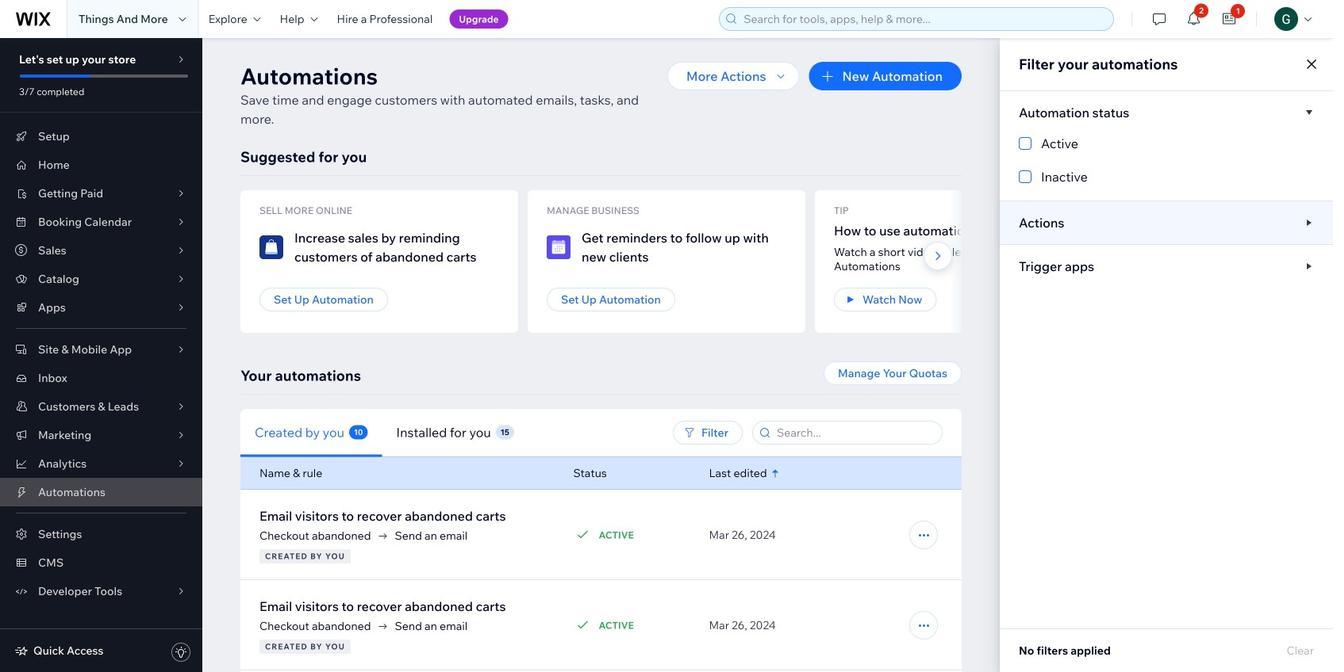 Task type: vqa. For each thing, say whether or not it's contained in the screenshot.
Products inside The Find Products Expand Your Store'S Product Offering With Dropshipping And Print On Demand.
no



Task type: locate. For each thing, give the bounding box(es) containing it.
1 horizontal spatial category image
[[547, 236, 571, 259]]

Search... field
[[772, 422, 937, 444]]

1 category image from the left
[[259, 236, 283, 259]]

None checkbox
[[1019, 167, 1314, 186]]

None checkbox
[[1019, 134, 1314, 153]]

list
[[240, 190, 1333, 333]]

tab list
[[240, 409, 612, 457]]

category image
[[259, 236, 283, 259], [547, 236, 571, 259]]

0 horizontal spatial category image
[[259, 236, 283, 259]]



Task type: describe. For each thing, give the bounding box(es) containing it.
Search for tools, apps, help & more... field
[[739, 8, 1109, 30]]

sidebar element
[[0, 38, 202, 673]]

2 category image from the left
[[547, 236, 571, 259]]



